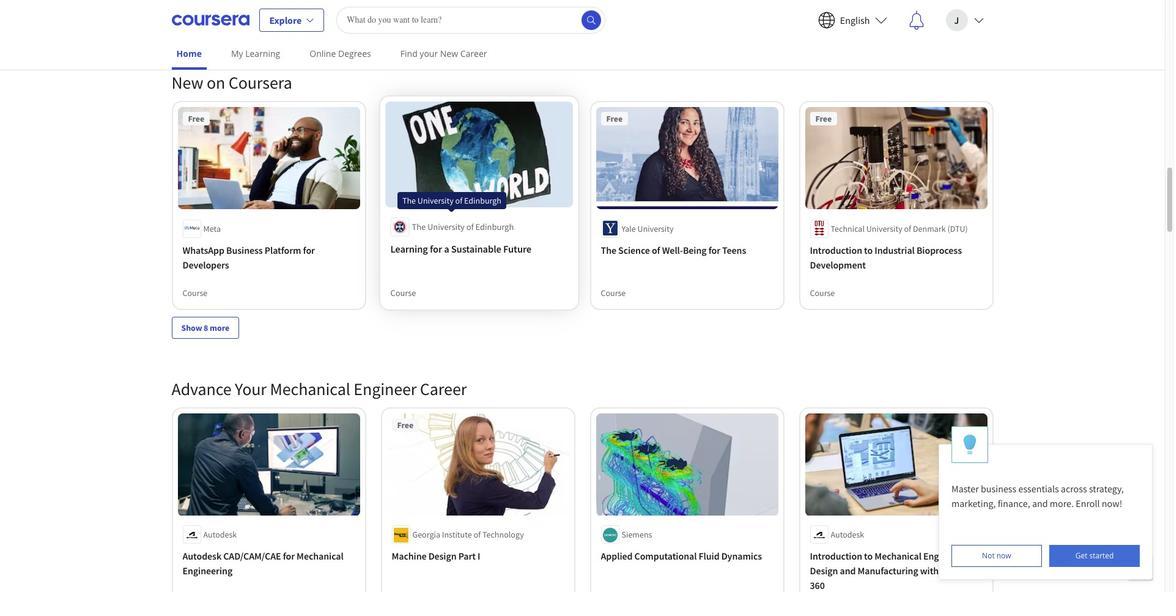 Task type: describe. For each thing, give the bounding box(es) containing it.
more.
[[1051, 498, 1075, 510]]

edinburgh
[[476, 221, 514, 232]]

of for i
[[474, 530, 481, 541]]

show inside new on coursera collection element
[[181, 323, 202, 334]]

a
[[444, 242, 449, 255]]

applied computational fluid dynamics
[[601, 551, 763, 563]]

introduction to mechanical engineering design and manufacturing with fusion 360
[[811, 551, 974, 592]]

siemens
[[622, 530, 653, 541]]

master
[[952, 483, 980, 495]]

advance your mechanical engineer career
[[172, 378, 467, 400]]

introduction to industrial bioprocess development link
[[811, 242, 983, 272]]

development
[[811, 258, 867, 271]]

0 horizontal spatial new
[[172, 71, 203, 93]]

course for the science of well-being for teens
[[601, 287, 626, 298]]

online
[[310, 48, 336, 59]]

autodesk cad/cam/cae for mechanical engineering link
[[183, 549, 355, 579]]

not now button
[[952, 545, 1043, 567]]

part
[[459, 551, 476, 563]]

online degrees
[[310, 48, 371, 59]]

technical university of denmark (dtu)
[[831, 223, 969, 234]]

autodesk cad/cam/cae for mechanical engineering
[[183, 551, 344, 578]]

new on coursera
[[172, 71, 292, 93]]

teens
[[723, 244, 747, 256]]

and inside master business essentials across strategy, marketing, finance, and more. enroll now!
[[1033, 498, 1049, 510]]

fusion
[[941, 565, 969, 578]]

autodesk for autodesk
[[203, 530, 237, 541]]

and inside introduction to mechanical engineering design and manufacturing with fusion 360
[[841, 565, 856, 578]]

engineering inside introduction to mechanical engineering design and manufacturing with fusion 360
[[924, 551, 974, 563]]

essentials
[[1019, 483, 1060, 495]]

for inside the whatsapp business platform for developers
[[303, 244, 315, 256]]

the for the science of well-being for teens
[[601, 244, 617, 256]]

new inside 'link'
[[440, 48, 458, 59]]

mechanical for introduction
[[875, 551, 922, 563]]

across
[[1062, 483, 1088, 495]]

technology
[[483, 530, 524, 541]]

dynamics
[[722, 551, 763, 563]]

of for sustainable
[[466, 221, 474, 232]]

fluid
[[699, 551, 720, 563]]

online degrees link
[[305, 40, 376, 67]]

learning inside new on coursera collection element
[[390, 242, 428, 255]]

home
[[177, 48, 202, 59]]

not now
[[983, 551, 1012, 561]]

help center image
[[1134, 561, 1149, 575]]

yale
[[622, 223, 636, 234]]

georgia
[[413, 530, 441, 541]]

coursera
[[229, 71, 292, 93]]

8 for the show 8 more button in new on coursera collection element
[[204, 323, 208, 334]]

cad/cam/cae
[[224, 551, 281, 563]]

for inside learning for a sustainable future link
[[430, 242, 442, 255]]

find your new career
[[401, 48, 487, 59]]

future
[[503, 242, 532, 255]]

the science of well-being for teens link
[[601, 242, 774, 257]]

new on coursera collection element
[[164, 52, 1002, 359]]

j
[[955, 14, 960, 26]]

j button
[[937, 0, 994, 39]]

degrees
[[338, 48, 371, 59]]

of left well-
[[652, 244, 661, 256]]

lightbulb tip image
[[964, 434, 977, 456]]

course for introduction to industrial bioprocess development
[[811, 287, 836, 298]]

science
[[619, 244, 650, 256]]

show 8 more for the show 8 more button in new on coursera collection element
[[181, 323, 230, 334]]

1 vertical spatial career
[[420, 378, 467, 400]]

your
[[420, 48, 438, 59]]

free for the
[[607, 113, 623, 124]]

introduction to mechanical engineering design and manufacturing with fusion 360 link
[[811, 549, 983, 592]]

my learning
[[231, 48, 280, 59]]

show 8 more for the show 8 more button in 'grow your skill set collection' element
[[181, 16, 230, 27]]

autodesk inside autodesk cad/cam/cae for mechanical engineering
[[183, 551, 222, 563]]

applied
[[601, 551, 633, 563]]

career inside 'link'
[[461, 48, 487, 59]]

the science of well-being for teens
[[601, 244, 747, 256]]

not
[[983, 551, 995, 561]]

(dtu)
[[948, 223, 969, 234]]

more for the show 8 more button in 'grow your skill set collection' element
[[210, 16, 230, 27]]

engineering inside autodesk cad/cam/cae for mechanical engineering
[[183, 565, 233, 578]]

enroll
[[1077, 498, 1101, 510]]

course for whatsapp business platform for developers
[[183, 287, 208, 298]]

applied computational fluid dynamics link
[[601, 549, 774, 564]]

0 horizontal spatial design
[[429, 551, 457, 563]]

yale university
[[622, 223, 674, 234]]

english button
[[809, 0, 897, 39]]

360
[[811, 580, 825, 592]]

whatsapp business platform for developers link
[[183, 242, 355, 272]]

alice element
[[939, 427, 1154, 580]]

finance,
[[999, 498, 1031, 510]]

machine
[[392, 551, 427, 563]]

show 8 more button inside new on coursera collection element
[[172, 317, 239, 339]]

whatsapp
[[183, 244, 225, 256]]

meta
[[203, 223, 221, 234]]

0 vertical spatial learning
[[246, 48, 280, 59]]

free for introduction
[[816, 113, 832, 124]]

get started
[[1076, 551, 1115, 561]]

marketing,
[[952, 498, 997, 510]]

being
[[684, 244, 707, 256]]

free for whatsapp
[[188, 113, 204, 124]]

grow your skill set collection element
[[164, 0, 1002, 52]]

manufacturing
[[858, 565, 919, 578]]

What do you want to learn? text field
[[337, 6, 606, 33]]

introduction for design
[[811, 551, 863, 563]]

for inside the science of well-being for teens link
[[709, 244, 721, 256]]

denmark
[[914, 223, 947, 234]]



Task type: vqa. For each thing, say whether or not it's contained in the screenshot.
The Meta
yes



Task type: locate. For each thing, give the bounding box(es) containing it.
new
[[440, 48, 458, 59], [172, 71, 203, 93]]

now
[[997, 551, 1012, 561]]

to up manufacturing
[[865, 551, 873, 563]]

my
[[231, 48, 243, 59]]

your
[[235, 378, 267, 400]]

introduction to industrial bioprocess development
[[811, 244, 963, 271]]

whatsapp business platform for developers
[[183, 244, 315, 271]]

my learning link
[[226, 40, 285, 67]]

1 vertical spatial show 8 more button
[[172, 317, 239, 339]]

university right yale
[[638, 223, 674, 234]]

4 course from the left
[[811, 287, 836, 298]]

1 vertical spatial new
[[172, 71, 203, 93]]

coursera image
[[172, 10, 249, 30]]

i
[[478, 551, 481, 563]]

1 vertical spatial show
[[181, 323, 202, 334]]

autodesk up manufacturing
[[831, 530, 865, 541]]

autodesk left cad/cam/cae
[[183, 551, 222, 563]]

university up industrial
[[867, 223, 903, 234]]

more
[[210, 16, 230, 27], [210, 323, 230, 334]]

1 vertical spatial show 8 more
[[181, 323, 230, 334]]

8 for the show 8 more button in 'grow your skill set collection' element
[[204, 16, 208, 27]]

learning right my
[[246, 48, 280, 59]]

free inside advance your mechanical engineer career collection element
[[397, 420, 414, 431]]

to for industrial
[[865, 244, 873, 256]]

show 8 more inside 'grow your skill set collection' element
[[181, 16, 230, 27]]

advance your mechanical engineer career collection element
[[164, 359, 1002, 592]]

home link
[[172, 40, 207, 70]]

to left industrial
[[865, 244, 873, 256]]

0 vertical spatial show 8 more
[[181, 16, 230, 27]]

1 vertical spatial engineering
[[183, 565, 233, 578]]

university
[[427, 221, 465, 232], [638, 223, 674, 234], [867, 223, 903, 234]]

design up 360
[[811, 565, 839, 578]]

1 introduction from the top
[[811, 244, 863, 256]]

career
[[461, 48, 487, 59], [420, 378, 467, 400]]

for left a
[[430, 242, 442, 255]]

2 more from the top
[[210, 323, 230, 334]]

and down essentials on the bottom
[[1033, 498, 1049, 510]]

2 horizontal spatial university
[[867, 223, 903, 234]]

university for industrial
[[867, 223, 903, 234]]

show 8 more inside new on coursera collection element
[[181, 323, 230, 334]]

mechanical for advance
[[270, 378, 351, 400]]

bioprocess
[[917, 244, 963, 256]]

the
[[412, 221, 426, 232], [601, 244, 617, 256]]

more inside new on coursera collection element
[[210, 323, 230, 334]]

1 show 8 more button from the top
[[172, 10, 239, 32]]

explore button
[[259, 8, 324, 32]]

show
[[181, 16, 202, 27], [181, 323, 202, 334]]

course for learning for a sustainable future
[[390, 287, 416, 298]]

find your new career link
[[396, 40, 492, 67]]

0 horizontal spatial learning
[[246, 48, 280, 59]]

more for the show 8 more button in new on coursera collection element
[[210, 323, 230, 334]]

strategy,
[[1090, 483, 1125, 495]]

2 8 from the top
[[204, 323, 208, 334]]

course
[[390, 287, 416, 298], [183, 287, 208, 298], [601, 287, 626, 298], [811, 287, 836, 298]]

autodesk up cad/cam/cae
[[203, 530, 237, 541]]

introduction inside introduction to mechanical engineering design and manufacturing with fusion 360
[[811, 551, 863, 563]]

1 vertical spatial and
[[841, 565, 856, 578]]

of inside advance your mechanical engineer career collection element
[[474, 530, 481, 541]]

the for the university of edinburgh
[[412, 221, 426, 232]]

to for mechanical
[[865, 551, 873, 563]]

2 show 8 more from the top
[[181, 323, 230, 334]]

mechanical inside introduction to mechanical engineering design and manufacturing with fusion 360
[[875, 551, 922, 563]]

to
[[865, 244, 873, 256], [865, 551, 873, 563]]

university for a
[[427, 221, 465, 232]]

show inside 'grow your skill set collection' element
[[181, 16, 202, 27]]

master business essentials across strategy, marketing, finance, and more. enroll now!
[[952, 483, 1127, 510]]

2 course from the left
[[183, 287, 208, 298]]

institute
[[442, 530, 472, 541]]

platform
[[265, 244, 301, 256]]

1 horizontal spatial design
[[811, 565, 839, 578]]

0 vertical spatial and
[[1033, 498, 1049, 510]]

engineering down cad/cam/cae
[[183, 565, 233, 578]]

machine design part i
[[392, 551, 481, 563]]

introduction up development
[[811, 244, 863, 256]]

0 horizontal spatial university
[[427, 221, 465, 232]]

0 vertical spatial introduction
[[811, 244, 863, 256]]

more inside 'grow your skill set collection' element
[[210, 16, 230, 27]]

design inside introduction to mechanical engineering design and manufacturing with fusion 360
[[811, 565, 839, 578]]

introduction up 360
[[811, 551, 863, 563]]

for right being
[[709, 244, 721, 256]]

0 vertical spatial show
[[181, 16, 202, 27]]

0 vertical spatial career
[[461, 48, 487, 59]]

None search field
[[337, 6, 606, 33]]

1 vertical spatial design
[[811, 565, 839, 578]]

to inside the introduction to industrial bioprocess development
[[865, 244, 873, 256]]

for inside autodesk cad/cam/cae for mechanical engineering
[[283, 551, 295, 563]]

1 vertical spatial learning
[[390, 242, 428, 255]]

for right cad/cam/cae
[[283, 551, 295, 563]]

show 8 more
[[181, 16, 230, 27], [181, 323, 230, 334]]

learning left a
[[390, 242, 428, 255]]

developers
[[183, 258, 229, 271]]

new down home link
[[172, 71, 203, 93]]

learning for a sustainable future link
[[390, 241, 568, 256]]

the up learning for a sustainable future
[[412, 221, 426, 232]]

get
[[1076, 551, 1088, 561]]

engineering up fusion
[[924, 551, 974, 563]]

of
[[466, 221, 474, 232], [905, 223, 912, 234], [652, 244, 661, 256], [474, 530, 481, 541]]

explore
[[270, 14, 302, 26]]

career right engineer
[[420, 378, 467, 400]]

autodesk
[[203, 530, 237, 541], [831, 530, 865, 541], [183, 551, 222, 563]]

the inside the science of well-being for teens link
[[601, 244, 617, 256]]

industrial
[[875, 244, 915, 256]]

2 introduction from the top
[[811, 551, 863, 563]]

engineer
[[354, 378, 417, 400]]

1 vertical spatial 8
[[204, 323, 208, 334]]

university for of
[[638, 223, 674, 234]]

and left manufacturing
[[841, 565, 856, 578]]

autodesk for introduction
[[831, 530, 865, 541]]

1 horizontal spatial learning
[[390, 242, 428, 255]]

0 vertical spatial 8
[[204, 16, 208, 27]]

of right institute
[[474, 530, 481, 541]]

1 vertical spatial introduction
[[811, 551, 863, 563]]

introduction for development
[[811, 244, 863, 256]]

8 inside 'grow your skill set collection' element
[[204, 16, 208, 27]]

0 vertical spatial show 8 more button
[[172, 10, 239, 32]]

0 vertical spatial the
[[412, 221, 426, 232]]

with
[[921, 565, 939, 578]]

sustainable
[[451, 242, 501, 255]]

new right your
[[440, 48, 458, 59]]

0 vertical spatial new
[[440, 48, 458, 59]]

learning
[[246, 48, 280, 59], [390, 242, 428, 255]]

1 to from the top
[[865, 244, 873, 256]]

technical
[[831, 223, 865, 234]]

1 horizontal spatial and
[[1033, 498, 1049, 510]]

for right platform
[[303, 244, 315, 256]]

career down what do you want to learn? 'text box'
[[461, 48, 487, 59]]

machine design part i link
[[392, 549, 565, 564]]

business
[[226, 244, 263, 256]]

introduction inside the introduction to industrial bioprocess development
[[811, 244, 863, 256]]

well-
[[663, 244, 684, 256]]

0 vertical spatial more
[[210, 16, 230, 27]]

1 horizontal spatial new
[[440, 48, 458, 59]]

1 show 8 more from the top
[[181, 16, 230, 27]]

georgia institute of technology
[[413, 530, 524, 541]]

university up a
[[427, 221, 465, 232]]

business
[[982, 483, 1017, 495]]

1 horizontal spatial engineering
[[924, 551, 974, 563]]

show 8 more button inside 'grow your skill set collection' element
[[172, 10, 239, 32]]

0 horizontal spatial and
[[841, 565, 856, 578]]

2 to from the top
[[865, 551, 873, 563]]

design left part
[[429, 551, 457, 563]]

computational
[[635, 551, 697, 563]]

english
[[841, 14, 871, 26]]

find
[[401, 48, 418, 59]]

0 vertical spatial to
[[865, 244, 873, 256]]

2 show from the top
[[181, 323, 202, 334]]

now!
[[1103, 498, 1123, 510]]

get started link
[[1050, 545, 1141, 567]]

1 horizontal spatial university
[[638, 223, 674, 234]]

of left denmark
[[905, 223, 912, 234]]

1 vertical spatial to
[[865, 551, 873, 563]]

1 show from the top
[[181, 16, 202, 27]]

0 vertical spatial engineering
[[924, 551, 974, 563]]

8 inside new on coursera collection element
[[204, 323, 208, 334]]

free
[[188, 113, 204, 124], [607, 113, 623, 124], [816, 113, 832, 124], [397, 420, 414, 431]]

mechanical
[[270, 378, 351, 400], [297, 551, 344, 563], [875, 551, 922, 563]]

introduction
[[811, 244, 863, 256], [811, 551, 863, 563]]

1 8 from the top
[[204, 16, 208, 27]]

learning for a sustainable future
[[390, 242, 532, 255]]

1 vertical spatial more
[[210, 323, 230, 334]]

0 horizontal spatial the
[[412, 221, 426, 232]]

3 course from the left
[[601, 287, 626, 298]]

mechanical inside autodesk cad/cam/cae for mechanical engineering
[[297, 551, 344, 563]]

0 vertical spatial design
[[429, 551, 457, 563]]

1 horizontal spatial the
[[601, 244, 617, 256]]

the left science
[[601, 244, 617, 256]]

started
[[1090, 551, 1115, 561]]

2 show 8 more button from the top
[[172, 317, 239, 339]]

engineering
[[924, 551, 974, 563], [183, 565, 233, 578]]

to inside introduction to mechanical engineering design and manufacturing with fusion 360
[[865, 551, 873, 563]]

on
[[207, 71, 225, 93]]

advance
[[172, 378, 232, 400]]

1 more from the top
[[210, 16, 230, 27]]

1 vertical spatial the
[[601, 244, 617, 256]]

the university of edinburgh
[[412, 221, 514, 232]]

of up 'sustainable'
[[466, 221, 474, 232]]

0 horizontal spatial engineering
[[183, 565, 233, 578]]

of for bioprocess
[[905, 223, 912, 234]]

1 course from the left
[[390, 287, 416, 298]]



